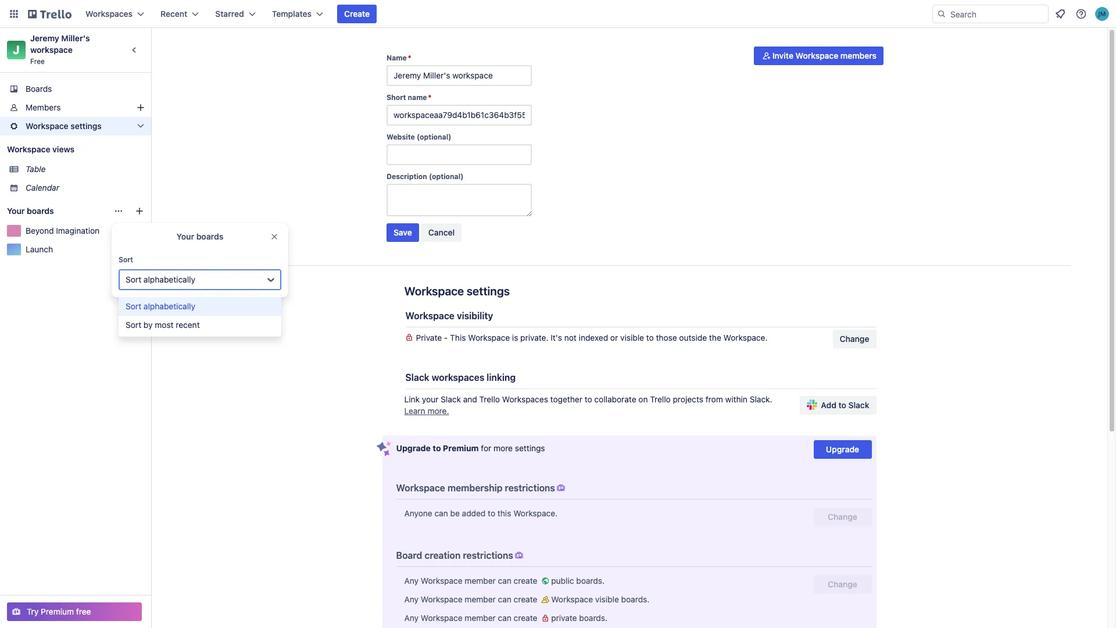 Task type: locate. For each thing, give the bounding box(es) containing it.
workspace inside dropdown button
[[26, 121, 68, 131]]

workspace settings down members link
[[26, 121, 102, 131]]

0 vertical spatial settings
[[71, 121, 102, 131]]

1 horizontal spatial your boards
[[177, 231, 223, 241]]

0 vertical spatial your boards
[[7, 206, 54, 216]]

1 vertical spatial alphabetically
[[144, 301, 195, 311]]

1 vertical spatial your
[[177, 231, 194, 241]]

upgrade for upgrade
[[826, 444, 860, 454]]

or
[[611, 333, 618, 343]]

0 vertical spatial member
[[465, 576, 496, 586]]

0 horizontal spatial sm image
[[540, 594, 551, 605]]

be
[[450, 508, 460, 518]]

members
[[26, 102, 61, 112]]

0 vertical spatial change button
[[833, 330, 877, 348]]

workspaces up miller's in the top of the page
[[85, 9, 133, 19]]

2 vertical spatial any
[[404, 613, 419, 623]]

save
[[394, 227, 412, 237]]

workspace
[[796, 51, 839, 60], [26, 121, 68, 131], [7, 144, 50, 154], [404, 284, 464, 298], [406, 311, 455, 321], [468, 333, 510, 343], [396, 483, 445, 493], [421, 576, 463, 586], [421, 594, 463, 604], [551, 594, 593, 604], [421, 613, 463, 623]]

1 horizontal spatial sm image
[[555, 482, 567, 494]]

restrictions down anyone can be added to this workspace.
[[463, 550, 513, 561]]

0 vertical spatial sort alphabetically
[[126, 274, 195, 284]]

upgrade inside button
[[826, 444, 860, 454]]

upgrade down add to slack link
[[826, 444, 860, 454]]

1 horizontal spatial settings
[[467, 284, 510, 298]]

2 any workspace member can create from the top
[[404, 594, 540, 604]]

boards. for public boards.
[[576, 576, 605, 586]]

2 vertical spatial change
[[828, 579, 858, 589]]

1 create from the top
[[514, 576, 538, 586]]

workspace navigation collapse icon image
[[127, 42, 143, 58]]

1 horizontal spatial your
[[177, 231, 194, 241]]

add
[[821, 400, 837, 410]]

0 horizontal spatial workspace settings
[[26, 121, 102, 131]]

slack
[[406, 372, 430, 383], [441, 394, 461, 404], [849, 400, 870, 410]]

slack up link
[[406, 372, 430, 383]]

2 vertical spatial any workspace member can create
[[404, 613, 540, 623]]

organizationdetailform element
[[387, 53, 532, 247]]

1 any workspace member can create from the top
[[404, 576, 540, 586]]

1 vertical spatial workspace.
[[514, 508, 558, 518]]

0 vertical spatial restrictions
[[505, 483, 555, 493]]

None text field
[[387, 184, 532, 216]]

3 any from the top
[[404, 613, 419, 623]]

to right together on the bottom
[[585, 394, 592, 404]]

1 vertical spatial (optional)
[[429, 172, 464, 181]]

0 vertical spatial workspace settings
[[26, 121, 102, 131]]

0 vertical spatial change
[[840, 334, 870, 344]]

jeremy miller (jeremymiller198) image
[[1096, 7, 1110, 21]]

2 horizontal spatial sm image
[[761, 50, 773, 62]]

board creation restrictions
[[396, 550, 513, 561]]

0 horizontal spatial upgrade
[[396, 443, 431, 453]]

restrictions
[[505, 483, 555, 493], [463, 550, 513, 561]]

visible up the private boards.
[[595, 594, 619, 604]]

sm image up private
[[540, 575, 551, 587]]

sm image down anyone can be added to this workspace.
[[513, 550, 525, 561]]

search image
[[937, 9, 947, 19]]

3 member from the top
[[465, 613, 496, 623]]

slack right the "add"
[[849, 400, 870, 410]]

member for private boards.
[[465, 613, 496, 623]]

sm image for public boards.
[[540, 575, 551, 587]]

0 vertical spatial any workspace member can create
[[404, 576, 540, 586]]

2 any from the top
[[404, 594, 419, 604]]

jeremy
[[30, 33, 59, 43]]

linking
[[487, 372, 516, 383]]

1 vertical spatial any
[[404, 594, 419, 604]]

private
[[551, 613, 577, 623]]

2 vertical spatial boards.
[[579, 613, 608, 623]]

1 horizontal spatial workspaces
[[502, 394, 548, 404]]

name *
[[387, 53, 411, 62]]

sm image
[[761, 50, 773, 62], [555, 482, 567, 494], [540, 594, 551, 605]]

your
[[422, 394, 439, 404]]

workspace. right this
[[514, 508, 558, 518]]

primary element
[[0, 0, 1116, 28]]

short name *
[[387, 93, 432, 102]]

0 vertical spatial visible
[[620, 333, 644, 343]]

workspace settings
[[26, 121, 102, 131], [404, 284, 510, 298]]

your boards
[[7, 206, 54, 216], [177, 231, 223, 241]]

1 horizontal spatial workspace settings
[[404, 284, 510, 298]]

1 vertical spatial sort alphabetically
[[126, 301, 195, 311]]

workspaces inside link your slack and trello workspaces together to collaborate on trello projects from within slack. learn more.
[[502, 394, 548, 404]]

0 vertical spatial any
[[404, 576, 419, 586]]

on
[[639, 394, 648, 404]]

2 member from the top
[[465, 594, 496, 604]]

workspace settings button
[[0, 117, 151, 135]]

to left this
[[488, 508, 496, 518]]

0 horizontal spatial your boards
[[7, 206, 54, 216]]

cancel
[[428, 227, 455, 237]]

workspaces inside popup button
[[85, 9, 133, 19]]

sm image inside invite workspace members button
[[761, 50, 773, 62]]

0 horizontal spatial trello
[[480, 394, 500, 404]]

0 vertical spatial sm image
[[761, 50, 773, 62]]

create
[[514, 576, 538, 586], [514, 594, 538, 604], [514, 613, 538, 623]]

1 vertical spatial sm image
[[540, 575, 551, 587]]

1 sort alphabetically from the top
[[126, 274, 195, 284]]

1 vertical spatial member
[[465, 594, 496, 604]]

0 horizontal spatial *
[[408, 53, 411, 62]]

1 vertical spatial *
[[428, 93, 432, 102]]

0 vertical spatial your
[[7, 206, 25, 216]]

to down more.
[[433, 443, 441, 453]]

calendar link
[[26, 182, 144, 194]]

0 vertical spatial alphabetically
[[144, 274, 195, 284]]

restrictions up this
[[505, 483, 555, 493]]

starred
[[215, 9, 244, 19]]

1 any from the top
[[404, 576, 419, 586]]

1 horizontal spatial trello
[[650, 394, 671, 404]]

2 horizontal spatial slack
[[849, 400, 870, 410]]

invite
[[773, 51, 794, 60]]

outside
[[679, 333, 707, 343]]

0 vertical spatial create
[[514, 576, 538, 586]]

invite workspace members button
[[754, 47, 884, 65]]

0 vertical spatial *
[[408, 53, 411, 62]]

premium right try
[[41, 607, 74, 616]]

premium left for
[[443, 443, 479, 453]]

back to home image
[[28, 5, 72, 23]]

table
[[26, 164, 46, 174]]

within
[[725, 394, 748, 404]]

1 vertical spatial workspaces
[[502, 394, 548, 404]]

sort alphabetically
[[126, 274, 195, 284], [126, 301, 195, 311]]

open information menu image
[[1076, 8, 1087, 20]]

0 vertical spatial premium
[[443, 443, 479, 453]]

0 vertical spatial workspaces
[[85, 9, 133, 19]]

sm image down public
[[540, 612, 551, 624]]

add to slack
[[821, 400, 870, 410]]

0 horizontal spatial workspace.
[[514, 508, 558, 518]]

trello right and
[[480, 394, 500, 404]]

workspace views
[[7, 144, 74, 154]]

1 horizontal spatial upgrade
[[826, 444, 860, 454]]

1 vertical spatial any workspace member can create
[[404, 594, 540, 604]]

upgrade right sparkle "icon"
[[396, 443, 431, 453]]

the
[[709, 333, 722, 343]]

sm image
[[513, 550, 525, 561], [540, 575, 551, 587], [540, 612, 551, 624]]

close popover image
[[270, 232, 279, 241]]

1 vertical spatial restrictions
[[463, 550, 513, 561]]

(optional) for description (optional)
[[429, 172, 464, 181]]

1 horizontal spatial visible
[[620, 333, 644, 343]]

0 vertical spatial (optional)
[[417, 133, 451, 141]]

2 vertical spatial member
[[465, 613, 496, 623]]

sort
[[119, 255, 133, 264], [126, 274, 141, 284], [126, 301, 141, 311], [126, 320, 141, 330]]

boards.
[[576, 576, 605, 586], [621, 594, 650, 604], [579, 613, 608, 623]]

3 any workspace member can create from the top
[[404, 613, 540, 623]]

members link
[[0, 98, 151, 117]]

3 create from the top
[[514, 613, 538, 623]]

0 notifications image
[[1054, 7, 1068, 21]]

upgrade to premium for more settings
[[396, 443, 545, 453]]

1 vertical spatial boards
[[196, 231, 223, 241]]

workspace
[[30, 45, 73, 55]]

1 horizontal spatial workspace.
[[724, 333, 768, 343]]

visible
[[620, 333, 644, 343], [595, 594, 619, 604]]

to right the "add"
[[839, 400, 847, 410]]

any
[[404, 576, 419, 586], [404, 594, 419, 604], [404, 613, 419, 623]]

change button
[[833, 330, 877, 348], [814, 508, 872, 526]]

settings right "more"
[[515, 443, 545, 453]]

website
[[387, 133, 415, 141]]

trello right on
[[650, 394, 671, 404]]

1 horizontal spatial *
[[428, 93, 432, 102]]

2 vertical spatial sm image
[[540, 612, 551, 624]]

2 vertical spatial settings
[[515, 443, 545, 453]]

1 horizontal spatial slack
[[441, 394, 461, 404]]

1 vertical spatial your boards
[[177, 231, 223, 241]]

views
[[52, 144, 74, 154]]

0 horizontal spatial your
[[7, 206, 25, 216]]

settings
[[71, 121, 102, 131], [467, 284, 510, 298], [515, 443, 545, 453]]

any workspace member can create for public boards.
[[404, 576, 540, 586]]

(optional) right description
[[429, 172, 464, 181]]

2 create from the top
[[514, 594, 538, 604]]

sm image for private boards.
[[540, 612, 551, 624]]

and
[[463, 394, 477, 404]]

member
[[465, 576, 496, 586], [465, 594, 496, 604], [465, 613, 496, 623]]

boards. for private boards.
[[579, 613, 608, 623]]

imagination
[[56, 226, 100, 236]]

slack.
[[750, 394, 773, 404]]

try
[[27, 607, 39, 616]]

0 horizontal spatial visible
[[595, 594, 619, 604]]

workspaces
[[432, 372, 485, 383]]

2 horizontal spatial settings
[[515, 443, 545, 453]]

any for private boards.
[[404, 613, 419, 623]]

workspaces down linking
[[502, 394, 548, 404]]

settings up visibility
[[467, 284, 510, 298]]

premium
[[443, 443, 479, 453], [41, 607, 74, 616]]

2 vertical spatial create
[[514, 613, 538, 623]]

settings down members link
[[71, 121, 102, 131]]

upgrade for upgrade to premium for more settings
[[396, 443, 431, 453]]

slack up more.
[[441, 394, 461, 404]]

None text field
[[387, 65, 532, 86], [387, 105, 532, 126], [387, 144, 532, 165], [387, 65, 532, 86], [387, 105, 532, 126], [387, 144, 532, 165]]

alphabetically
[[144, 274, 195, 284], [144, 301, 195, 311]]

0 horizontal spatial workspaces
[[85, 9, 133, 19]]

2 sort alphabetically from the top
[[126, 301, 195, 311]]

create for private boards.
[[514, 613, 538, 623]]

2 trello from the left
[[650, 394, 671, 404]]

0 vertical spatial boards
[[27, 206, 54, 216]]

1 vertical spatial create
[[514, 594, 538, 604]]

workspaces
[[85, 9, 133, 19], [502, 394, 548, 404]]

anyone can be added to this workspace.
[[404, 508, 558, 518]]

0 vertical spatial boards.
[[576, 576, 605, 586]]

added
[[462, 508, 486, 518]]

workspace.
[[724, 333, 768, 343], [514, 508, 558, 518]]

1 vertical spatial visible
[[595, 594, 619, 604]]

1 vertical spatial workspace settings
[[404, 284, 510, 298]]

restrictions for workspace membership restrictions
[[505, 483, 555, 493]]

visible right or
[[620, 333, 644, 343]]

1 vertical spatial change button
[[814, 508, 872, 526]]

1 member from the top
[[465, 576, 496, 586]]

restrictions for board creation restrictions
[[463, 550, 513, 561]]

try premium free button
[[7, 602, 142, 621]]

by
[[144, 320, 153, 330]]

-
[[444, 333, 448, 343]]

(optional)
[[417, 133, 451, 141], [429, 172, 464, 181]]

1 vertical spatial premium
[[41, 607, 74, 616]]

starred button
[[208, 5, 263, 23]]

workspace settings up workspace visibility
[[404, 284, 510, 298]]

(optional) right the 'website'
[[417, 133, 451, 141]]

workspace. right the
[[724, 333, 768, 343]]

0 horizontal spatial settings
[[71, 121, 102, 131]]

slack inside link your slack and trello workspaces together to collaborate on trello projects from within slack. learn more.
[[441, 394, 461, 404]]

0 horizontal spatial premium
[[41, 607, 74, 616]]



Task type: describe. For each thing, give the bounding box(es) containing it.
workspaces button
[[79, 5, 151, 23]]

invite workspace members
[[773, 51, 877, 60]]

board
[[396, 550, 422, 561]]

0 horizontal spatial slack
[[406, 372, 430, 383]]

for
[[481, 443, 492, 453]]

learn
[[404, 406, 425, 416]]

member for public boards.
[[465, 576, 496, 586]]

add board image
[[135, 206, 144, 216]]

miller's
[[61, 33, 90, 43]]

short
[[387, 93, 406, 102]]

workspace inside button
[[796, 51, 839, 60]]

from
[[706, 394, 723, 404]]

0 vertical spatial workspace.
[[724, 333, 768, 343]]

any for workspace visible boards.
[[404, 594, 419, 604]]

indexed
[[579, 333, 608, 343]]

learn more. link
[[404, 406, 449, 416]]

launch
[[26, 244, 53, 254]]

boards
[[26, 84, 52, 94]]

creation
[[425, 550, 461, 561]]

free
[[76, 607, 91, 616]]

member for workspace visible boards.
[[465, 594, 496, 604]]

beyond imagination link
[[26, 225, 130, 237]]

free
[[30, 57, 45, 66]]

launch link
[[26, 244, 144, 255]]

change link
[[814, 575, 872, 594]]

most
[[155, 320, 174, 330]]

more.
[[428, 406, 449, 416]]

projects
[[673, 394, 704, 404]]

your inside your boards with 2 items element
[[7, 206, 25, 216]]

name
[[408, 93, 427, 102]]

sparkle image
[[377, 441, 391, 456]]

workspace visibility
[[406, 311, 493, 321]]

website (optional)
[[387, 133, 451, 141]]

to left those
[[646, 333, 654, 343]]

0 vertical spatial sm image
[[513, 550, 525, 561]]

can for workspace visible boards.
[[498, 594, 512, 604]]

2 alphabetically from the top
[[144, 301, 195, 311]]

private - this workspace is private. it's not indexed or visible to those outside the workspace.
[[416, 333, 768, 343]]

boards link
[[0, 80, 151, 98]]

your boards menu image
[[114, 206, 123, 216]]

1 trello from the left
[[480, 394, 500, 404]]

description (optional)
[[387, 172, 464, 181]]

public
[[551, 576, 574, 586]]

private.
[[521, 333, 549, 343]]

templates button
[[265, 5, 330, 23]]

(optional) for website (optional)
[[417, 133, 451, 141]]

can for private boards.
[[498, 613, 512, 623]]

workspace visible boards.
[[551, 594, 650, 604]]

your boards with 2 items element
[[7, 204, 108, 218]]

private
[[416, 333, 442, 343]]

this
[[498, 508, 511, 518]]

1 vertical spatial sm image
[[555, 482, 567, 494]]

members
[[841, 51, 877, 60]]

1 vertical spatial change
[[828, 512, 858, 522]]

slack for link
[[441, 394, 461, 404]]

create
[[344, 9, 370, 19]]

premium inside button
[[41, 607, 74, 616]]

recent
[[176, 320, 200, 330]]

recent
[[161, 9, 187, 19]]

recent button
[[154, 5, 206, 23]]

slack for add
[[849, 400, 870, 410]]

membership
[[448, 483, 503, 493]]

slack workspaces linking
[[406, 372, 516, 383]]

link
[[404, 394, 420, 404]]

private boards.
[[551, 613, 608, 623]]

workspace membership restrictions
[[396, 483, 555, 493]]

create for public boards.
[[514, 576, 538, 586]]

settings inside dropdown button
[[71, 121, 102, 131]]

jeremy miller's workspace link
[[30, 33, 92, 55]]

change inside change link
[[828, 579, 858, 589]]

Search field
[[947, 5, 1048, 23]]

switch to… image
[[8, 8, 20, 20]]

visibility
[[457, 311, 493, 321]]

it's
[[551, 333, 562, 343]]

any workspace member can create for private boards.
[[404, 613, 540, 623]]

workspace settings inside dropdown button
[[26, 121, 102, 131]]

j
[[13, 43, 20, 56]]

is
[[512, 333, 518, 343]]

jeremy miller's workspace free
[[30, 33, 92, 66]]

anyone
[[404, 508, 432, 518]]

try premium free
[[27, 607, 91, 616]]

beyond imagination
[[26, 226, 100, 236]]

any workspace member can create for workspace visible boards.
[[404, 594, 540, 604]]

sort by most recent
[[126, 320, 200, 330]]

not
[[565, 333, 577, 343]]

can for public boards.
[[498, 576, 512, 586]]

templates
[[272, 9, 312, 19]]

this
[[450, 333, 466, 343]]

1 horizontal spatial premium
[[443, 443, 479, 453]]

description
[[387, 172, 427, 181]]

1 vertical spatial settings
[[467, 284, 510, 298]]

1 horizontal spatial boards
[[196, 231, 223, 241]]

j link
[[7, 41, 26, 59]]

beyond
[[26, 226, 54, 236]]

table link
[[26, 163, 144, 175]]

1 vertical spatial boards.
[[621, 594, 650, 604]]

save button
[[387, 223, 419, 242]]

create button
[[337, 5, 377, 23]]

any for public boards.
[[404, 576, 419, 586]]

name
[[387, 53, 407, 62]]

1 alphabetically from the top
[[144, 274, 195, 284]]

create for workspace visible boards.
[[514, 594, 538, 604]]

cancel button
[[421, 223, 462, 242]]

2 vertical spatial sm image
[[540, 594, 551, 605]]

those
[[656, 333, 677, 343]]

link your slack and trello workspaces together to collaborate on trello projects from within slack. learn more.
[[404, 394, 773, 416]]

collaborate
[[595, 394, 637, 404]]

0 horizontal spatial boards
[[27, 206, 54, 216]]

more
[[494, 443, 513, 453]]

calendar
[[26, 183, 59, 192]]

together
[[550, 394, 583, 404]]

to inside link your slack and trello workspaces together to collaborate on trello projects from within slack. learn more.
[[585, 394, 592, 404]]



Task type: vqa. For each thing, say whether or not it's contained in the screenshot.


